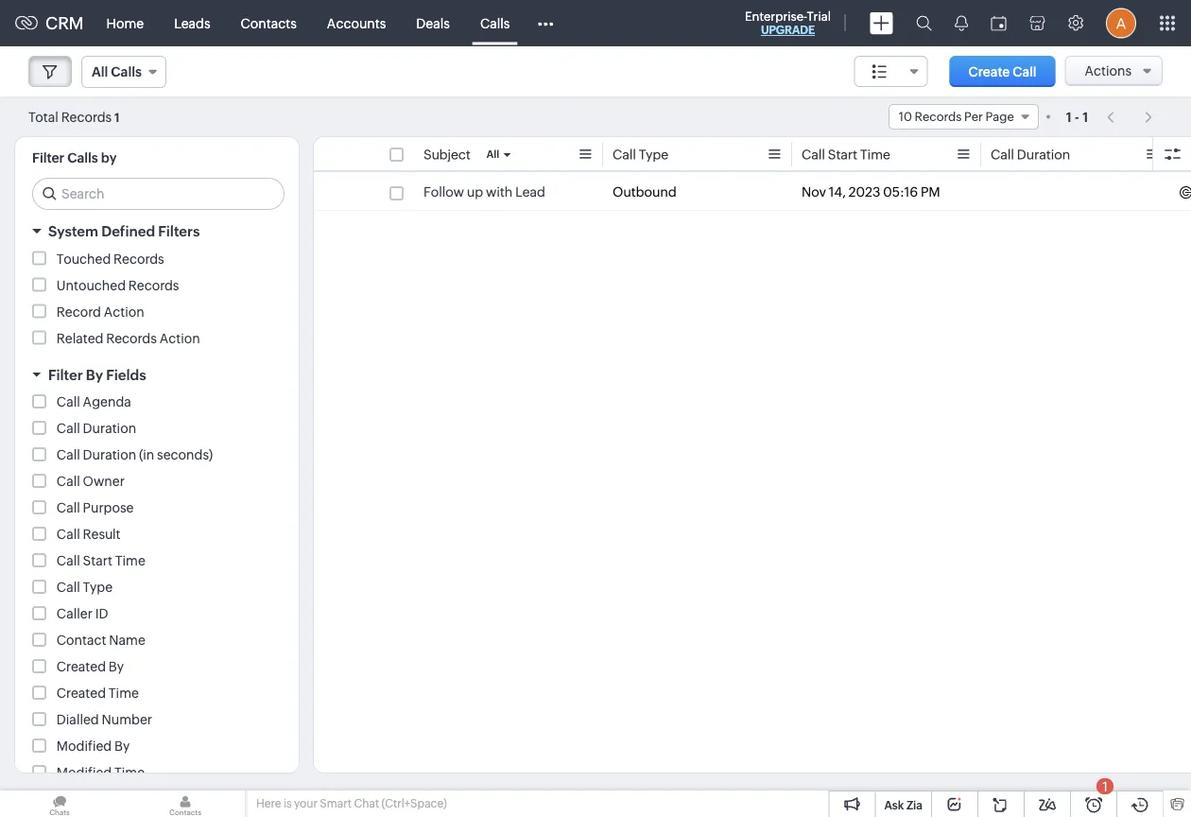 Task type: locate. For each thing, give the bounding box(es) containing it.
0 vertical spatial filter
[[32, 150, 64, 166]]

call start time up 14,
[[802, 147, 891, 162]]

created down contact
[[57, 659, 106, 674]]

2 horizontal spatial calls
[[480, 16, 510, 31]]

type up outbound
[[639, 147, 669, 162]]

0 horizontal spatial call type
[[57, 580, 113, 595]]

crm link
[[15, 13, 84, 33]]

size image
[[873, 63, 888, 80]]

deals link
[[401, 0, 465, 46]]

time down result
[[115, 553, 145, 569]]

untouched records
[[57, 278, 179, 293]]

modified for modified time
[[57, 765, 112, 780]]

modified by
[[57, 739, 130, 754]]

filter
[[32, 150, 64, 166], [48, 367, 83, 383]]

0 vertical spatial modified
[[57, 739, 112, 754]]

duration down '1 - 1'
[[1018, 147, 1071, 162]]

All Calls field
[[81, 56, 166, 88]]

1 vertical spatial calls
[[111, 64, 142, 79]]

1 vertical spatial by
[[109, 659, 124, 674]]

calls down home link on the left
[[111, 64, 142, 79]]

enterprise-
[[745, 9, 808, 23]]

create call button
[[950, 56, 1056, 87]]

1 horizontal spatial calls
[[111, 64, 142, 79]]

deals
[[417, 16, 450, 31]]

0 vertical spatial calls
[[480, 16, 510, 31]]

duration down agenda on the left of the page
[[83, 421, 136, 436]]

call duration down the call agenda
[[57, 421, 136, 436]]

related records action
[[57, 331, 200, 346]]

created for created time
[[57, 686, 106, 701]]

nov 14, 2023 05:16 pm
[[802, 184, 941, 200]]

call up outbound
[[613, 147, 637, 162]]

Search text field
[[33, 179, 284, 209]]

call
[[1013, 64, 1037, 79], [613, 147, 637, 162], [802, 147, 826, 162], [991, 147, 1015, 162], [57, 394, 80, 410], [57, 421, 80, 436], [57, 447, 80, 463], [57, 474, 80, 489], [57, 500, 80, 516], [57, 527, 80, 542], [57, 553, 80, 569], [57, 580, 80, 595]]

home link
[[91, 0, 159, 46]]

all for all
[[487, 149, 500, 160]]

all inside field
[[92, 64, 108, 79]]

start
[[828, 147, 858, 162], [83, 553, 113, 569]]

call owner
[[57, 474, 125, 489]]

1 horizontal spatial call type
[[613, 147, 669, 162]]

all calls
[[92, 64, 142, 79]]

0 horizontal spatial call duration
[[57, 421, 136, 436]]

0 horizontal spatial call start time
[[57, 553, 145, 569]]

action
[[104, 304, 144, 319], [160, 331, 200, 346]]

records up fields
[[106, 331, 157, 346]]

records for untouched
[[129, 278, 179, 293]]

time
[[861, 147, 891, 162], [115, 553, 145, 569], [109, 686, 139, 701], [114, 765, 145, 780]]

type up id on the left bottom of page
[[83, 580, 113, 595]]

call type
[[613, 147, 669, 162], [57, 580, 113, 595]]

follow
[[424, 184, 465, 200]]

records up filter calls by at the left of page
[[61, 109, 112, 124]]

1 horizontal spatial type
[[639, 147, 669, 162]]

profile image
[[1107, 8, 1137, 38]]

here is your smart chat (ctrl+space)
[[256, 797, 447, 810]]

ask
[[885, 799, 905, 812]]

navigation
[[1098, 103, 1164, 131]]

start up 14,
[[828, 147, 858, 162]]

by down number
[[114, 739, 130, 754]]

total records 1
[[28, 109, 120, 124]]

call type up outbound
[[613, 147, 669, 162]]

modified down "modified by"
[[57, 765, 112, 780]]

search element
[[905, 0, 944, 46]]

calls left other modules "field"
[[480, 16, 510, 31]]

records for 10
[[915, 110, 962, 124]]

0 vertical spatial by
[[86, 367, 103, 383]]

action up related records action
[[104, 304, 144, 319]]

1 vertical spatial type
[[83, 580, 113, 595]]

all
[[92, 64, 108, 79], [487, 149, 500, 160]]

records inside field
[[915, 110, 962, 124]]

0 vertical spatial all
[[92, 64, 108, 79]]

2 vertical spatial by
[[114, 739, 130, 754]]

dialled number
[[57, 712, 152, 727]]

record action
[[57, 304, 144, 319]]

1 horizontal spatial all
[[487, 149, 500, 160]]

0 vertical spatial action
[[104, 304, 144, 319]]

call left owner at the bottom of page
[[57, 474, 80, 489]]

number
[[102, 712, 152, 727]]

records for total
[[61, 109, 112, 124]]

1 vertical spatial filter
[[48, 367, 83, 383]]

owner
[[83, 474, 125, 489]]

filters
[[158, 223, 200, 240]]

calls inside field
[[111, 64, 142, 79]]

call up caller
[[57, 580, 80, 595]]

calls for filter calls by
[[67, 150, 98, 166]]

10
[[899, 110, 913, 124]]

by down name
[[109, 659, 124, 674]]

call result
[[57, 527, 121, 542]]

1 modified from the top
[[57, 739, 112, 754]]

call duration
[[991, 147, 1071, 162], [57, 421, 136, 436]]

0 vertical spatial call duration
[[991, 147, 1071, 162]]

0 vertical spatial start
[[828, 147, 858, 162]]

call purpose
[[57, 500, 134, 516]]

touched records
[[57, 251, 164, 266]]

caller
[[57, 606, 93, 622]]

record
[[57, 304, 101, 319]]

agenda
[[83, 394, 131, 410]]

1 - 1
[[1067, 109, 1089, 124]]

1 vertical spatial call duration
[[57, 421, 136, 436]]

created time
[[57, 686, 139, 701]]

ask zia
[[885, 799, 923, 812]]

action up "filter by fields" dropdown button
[[160, 331, 200, 346]]

modified down the dialled
[[57, 739, 112, 754]]

by up the call agenda
[[86, 367, 103, 383]]

call duration down page
[[991, 147, 1071, 162]]

calls left by
[[67, 150, 98, 166]]

records right 10
[[915, 110, 962, 124]]

time up number
[[109, 686, 139, 701]]

None field
[[855, 56, 929, 87]]

create menu image
[[870, 12, 894, 35]]

1 vertical spatial action
[[160, 331, 200, 346]]

contacts
[[241, 16, 297, 31]]

system
[[48, 223, 98, 240]]

by inside dropdown button
[[86, 367, 103, 383]]

records down defined
[[114, 251, 164, 266]]

0 horizontal spatial all
[[92, 64, 108, 79]]

filter up the call agenda
[[48, 367, 83, 383]]

0 vertical spatial call type
[[613, 147, 669, 162]]

0 horizontal spatial calls
[[67, 150, 98, 166]]

calls
[[480, 16, 510, 31], [111, 64, 142, 79], [67, 150, 98, 166]]

seconds)
[[157, 447, 213, 463]]

all up total records 1
[[92, 64, 108, 79]]

by
[[86, 367, 103, 383], [109, 659, 124, 674], [114, 739, 130, 754]]

type
[[639, 147, 669, 162], [83, 580, 113, 595]]

start down result
[[83, 553, 113, 569]]

0 horizontal spatial start
[[83, 553, 113, 569]]

1 vertical spatial all
[[487, 149, 500, 160]]

0 vertical spatial type
[[639, 147, 669, 162]]

2 created from the top
[[57, 686, 106, 701]]

call right create
[[1013, 64, 1037, 79]]

2 vertical spatial calls
[[67, 150, 98, 166]]

profile element
[[1095, 0, 1148, 46]]

modified
[[57, 739, 112, 754], [57, 765, 112, 780]]

filter down total
[[32, 150, 64, 166]]

records for touched
[[114, 251, 164, 266]]

created up the dialled
[[57, 686, 106, 701]]

duration up owner at the bottom of page
[[83, 447, 136, 463]]

call type up caller id
[[57, 580, 113, 595]]

0 vertical spatial created
[[57, 659, 106, 674]]

follow up with lead link
[[424, 183, 546, 201]]

2 modified from the top
[[57, 765, 112, 780]]

leads
[[174, 16, 211, 31]]

filter calls by
[[32, 150, 117, 166]]

filter inside dropdown button
[[48, 367, 83, 383]]

id
[[95, 606, 108, 622]]

lead
[[516, 184, 546, 200]]

1 vertical spatial created
[[57, 686, 106, 701]]

filter for filter by fields
[[48, 367, 83, 383]]

1 created from the top
[[57, 659, 106, 674]]

signals element
[[944, 0, 980, 46]]

leads link
[[159, 0, 226, 46]]

Other Modules field
[[525, 8, 566, 38]]

time down "modified by"
[[114, 765, 145, 780]]

0 vertical spatial call start time
[[802, 147, 891, 162]]

by for modified
[[114, 739, 130, 754]]

created
[[57, 659, 106, 674], [57, 686, 106, 701]]

1 vertical spatial modified
[[57, 765, 112, 780]]

duration
[[1018, 147, 1071, 162], [83, 421, 136, 436], [83, 447, 136, 463]]

caller id
[[57, 606, 108, 622]]

call start time down result
[[57, 553, 145, 569]]

1
[[1067, 109, 1073, 124], [1083, 109, 1089, 124], [115, 110, 120, 124], [1103, 779, 1109, 794]]

records down touched records
[[129, 278, 179, 293]]

re
[[1181, 147, 1192, 162]]

contacts image
[[126, 791, 245, 817]]

call up call owner
[[57, 447, 80, 463]]

records
[[61, 109, 112, 124], [915, 110, 962, 124], [114, 251, 164, 266], [129, 278, 179, 293], [106, 331, 157, 346]]

all up the "with"
[[487, 149, 500, 160]]



Task type: vqa. For each thing, say whether or not it's contained in the screenshot.
'Filter By Fields' dropdown button
yes



Task type: describe. For each thing, give the bounding box(es) containing it.
result
[[83, 527, 121, 542]]

1 horizontal spatial call start time
[[802, 147, 891, 162]]

zia
[[907, 799, 923, 812]]

untouched
[[57, 278, 126, 293]]

calls inside 'link'
[[480, 16, 510, 31]]

1 horizontal spatial call duration
[[991, 147, 1071, 162]]

filter by fields button
[[15, 358, 299, 392]]

up
[[467, 184, 484, 200]]

page
[[986, 110, 1015, 124]]

trial
[[808, 9, 832, 23]]

1 vertical spatial duration
[[83, 421, 136, 436]]

1 vertical spatial call type
[[57, 580, 113, 595]]

crm
[[45, 13, 84, 33]]

touched
[[57, 251, 111, 266]]

by for created
[[109, 659, 124, 674]]

is
[[284, 797, 292, 810]]

related
[[57, 331, 104, 346]]

calls for all calls
[[111, 64, 142, 79]]

system defined filters
[[48, 223, 200, 240]]

call agenda
[[57, 394, 131, 410]]

contact
[[57, 633, 106, 648]]

call left result
[[57, 527, 80, 542]]

dialled
[[57, 712, 99, 727]]

your
[[294, 797, 318, 810]]

1 horizontal spatial action
[[160, 331, 200, 346]]

purpose
[[83, 500, 134, 516]]

here
[[256, 797, 281, 810]]

nov
[[802, 184, 827, 200]]

call down call result
[[57, 553, 80, 569]]

call up call result
[[57, 500, 80, 516]]

(in
[[139, 447, 154, 463]]

1 vertical spatial call start time
[[57, 553, 145, 569]]

home
[[107, 16, 144, 31]]

0 horizontal spatial type
[[83, 580, 113, 595]]

call down the call agenda
[[57, 421, 80, 436]]

10 Records Per Page field
[[889, 104, 1039, 130]]

accounts
[[327, 16, 386, 31]]

defined
[[101, 223, 155, 240]]

contact name
[[57, 633, 145, 648]]

by for filter
[[86, 367, 103, 383]]

signals image
[[955, 15, 969, 31]]

by
[[101, 150, 117, 166]]

call up nov
[[802, 147, 826, 162]]

2023
[[849, 184, 881, 200]]

pm
[[921, 184, 941, 200]]

upgrade
[[761, 24, 816, 36]]

total
[[28, 109, 58, 124]]

filter by fields
[[48, 367, 146, 383]]

2 vertical spatial duration
[[83, 447, 136, 463]]

(ctrl+space)
[[382, 797, 447, 810]]

system defined filters button
[[15, 215, 299, 248]]

with
[[486, 184, 513, 200]]

enterprise-trial upgrade
[[745, 9, 832, 36]]

call inside button
[[1013, 64, 1037, 79]]

all for all calls
[[92, 64, 108, 79]]

created for created by
[[57, 659, 106, 674]]

-
[[1075, 109, 1080, 124]]

call duration (in seconds)
[[57, 447, 213, 463]]

chat
[[354, 797, 379, 810]]

1 vertical spatial start
[[83, 553, 113, 569]]

10 records per page
[[899, 110, 1015, 124]]

calendar image
[[991, 16, 1007, 31]]

modified for modified by
[[57, 739, 112, 754]]

call down page
[[991, 147, 1015, 162]]

search image
[[917, 15, 933, 31]]

contacts link
[[226, 0, 312, 46]]

05:16
[[884, 184, 919, 200]]

0 vertical spatial duration
[[1018, 147, 1071, 162]]

1 horizontal spatial start
[[828, 147, 858, 162]]

create call
[[969, 64, 1037, 79]]

0 horizontal spatial action
[[104, 304, 144, 319]]

outbound
[[613, 184, 677, 200]]

per
[[965, 110, 984, 124]]

calls link
[[465, 0, 525, 46]]

chats image
[[0, 791, 119, 817]]

follow up with lead
[[424, 184, 546, 200]]

accounts link
[[312, 0, 401, 46]]

fields
[[106, 367, 146, 383]]

records for related
[[106, 331, 157, 346]]

modified time
[[57, 765, 145, 780]]

time up 'nov 14, 2023 05:16 pm'
[[861, 147, 891, 162]]

create
[[969, 64, 1011, 79]]

create menu element
[[859, 0, 905, 46]]

call left agenda on the left of the page
[[57, 394, 80, 410]]

subject
[[424, 147, 471, 162]]

1 inside total records 1
[[115, 110, 120, 124]]

filter for filter calls by
[[32, 150, 64, 166]]

actions
[[1085, 63, 1132, 79]]

14,
[[829, 184, 847, 200]]

name
[[109, 633, 145, 648]]

smart
[[320, 797, 352, 810]]

created by
[[57, 659, 124, 674]]



